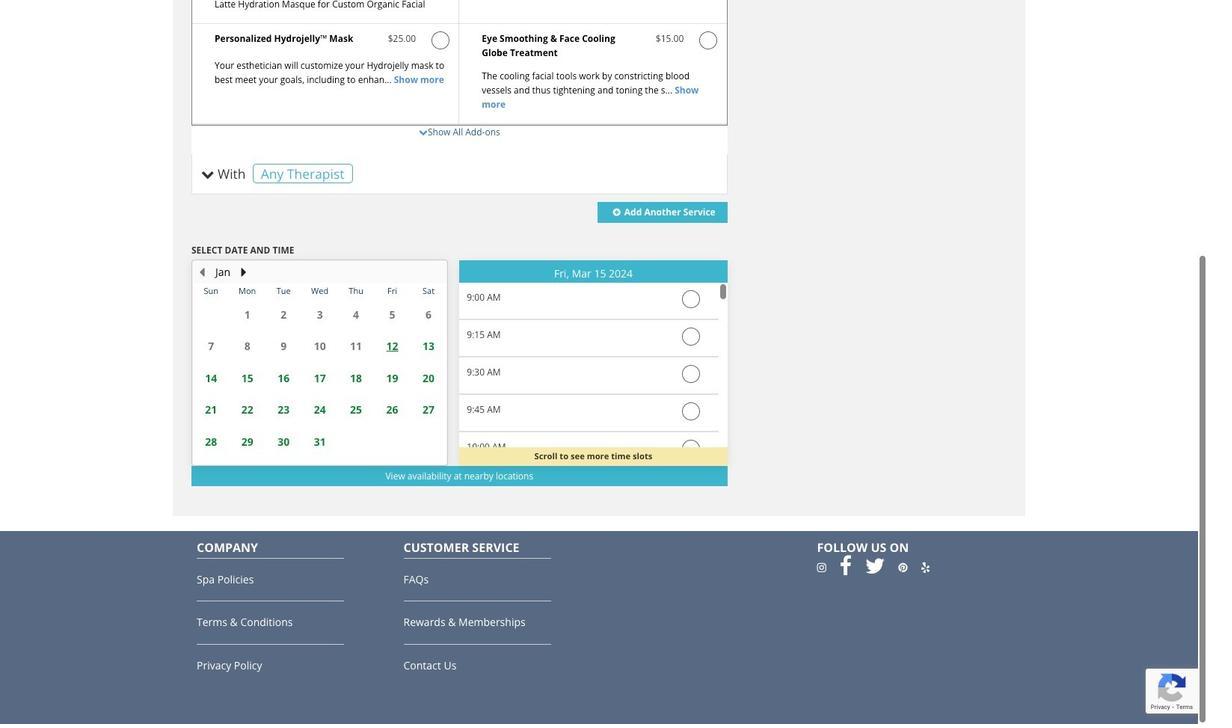 Task type: describe. For each thing, give the bounding box(es) containing it.
1 vertical spatial chec image
[[682, 290, 700, 308]]

select day9 cell
[[374, 458, 411, 465]]

select day2 cell
[[374, 426, 411, 458]]

select day1 cell
[[338, 426, 374, 458]]

chevron down image
[[419, 128, 428, 137]]

select day6 cell
[[266, 458, 302, 465]]

select day4 cell
[[193, 458, 229, 465]]

select day10 cell
[[411, 458, 447, 465]]

select day3 cell
[[411, 426, 447, 458]]

2 vertical spatial chec image
[[682, 365, 700, 383]]

select day31 cell
[[193, 299, 229, 330]]



Task type: locate. For each thing, give the bounding box(es) containing it.
heading
[[460, 268, 728, 279]]

2 vertical spatial chec image
[[682, 402, 700, 420]]

select day8 cell
[[338, 458, 374, 465]]

0 vertical spatial chec image
[[700, 31, 718, 49]]

1 vertical spatial chec image
[[682, 328, 700, 346]]

chec image
[[432, 31, 450, 49], [682, 328, 700, 346], [682, 402, 700, 420]]

chec image
[[700, 31, 718, 49], [682, 290, 700, 308], [682, 365, 700, 383]]

group
[[460, 283, 719, 724]]

select day5 cell
[[229, 458, 266, 465]]

0 vertical spatial chec image
[[432, 31, 450, 49]]

select day7 cell
[[302, 458, 338, 465]]



